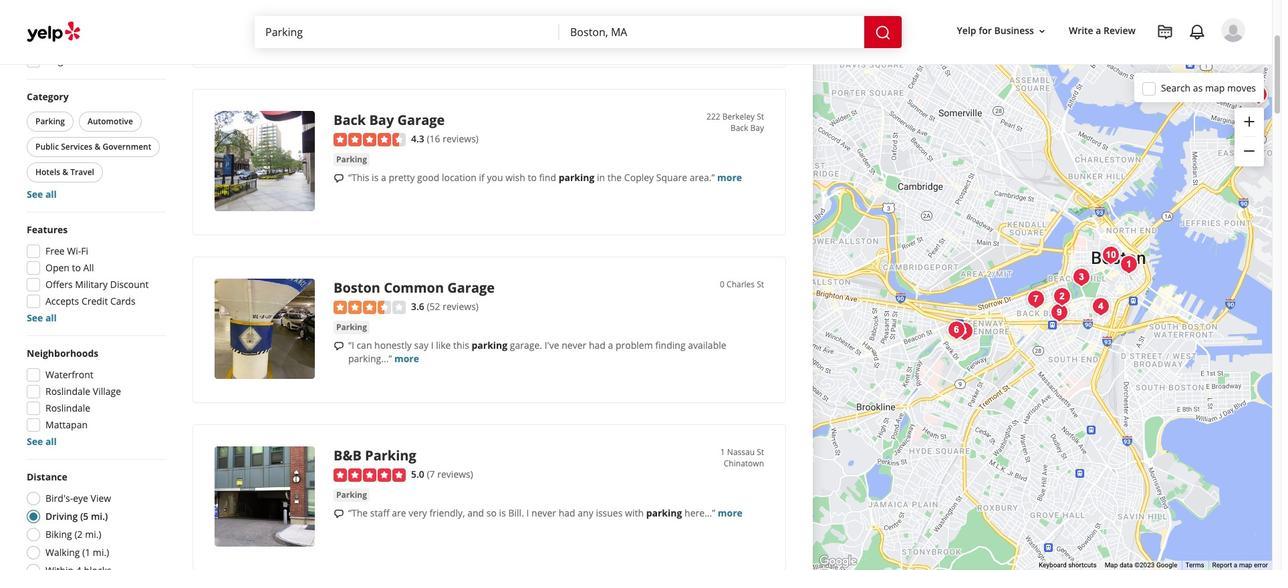 Task type: describe. For each thing, give the bounding box(es) containing it.
16 speech v2 image for b&b
[[334, 509, 344, 520]]

common
[[384, 279, 444, 297]]

0 vertical spatial you
[[373, 4, 389, 16]]

0 horizontal spatial had
[[559, 507, 576, 520]]

finding
[[656, 339, 686, 352]]

public services & government button
[[27, 137, 160, 157]]

moves
[[1228, 81, 1257, 94]]

copley
[[624, 171, 654, 184]]

hotels & travel button
[[27, 162, 103, 183]]

a right report
[[1234, 562, 1238, 569]]

1 nassau st chinatown
[[721, 447, 764, 469]]

back bay garage image
[[1049, 284, 1076, 310]]

keyboard shortcuts
[[1039, 562, 1097, 569]]

0 charles st
[[720, 279, 764, 290]]

1 horizontal spatial if
[[479, 171, 485, 184]]

offers military discount
[[45, 278, 149, 291]]

"so if you need a great parking spot for cheap, i highly recommend this place." more
[[348, 4, 718, 16]]

3.6 star rating image
[[334, 301, 406, 315]]

accepts
[[45, 295, 79, 308]]

biking
[[45, 528, 72, 541]]

travel
[[70, 167, 94, 178]]

parking left spot
[[449, 4, 485, 16]]

(52
[[427, 300, 440, 313]]

good for groups
[[45, 37, 119, 50]]

report a map error link
[[1213, 562, 1269, 569]]

parking right with
[[646, 507, 682, 520]]

area."
[[690, 171, 715, 184]]

and
[[468, 507, 484, 520]]

discount
[[110, 278, 149, 291]]

good for good for kids
[[45, 21, 69, 33]]

(2
[[74, 528, 83, 541]]

kids
[[87, 21, 105, 33]]

highly
[[560, 4, 586, 16]]

a inside 'garage. i've never had a problem finding available parking..."'
[[608, 339, 613, 352]]

Near text field
[[570, 25, 854, 39]]

for right spot
[[509, 4, 521, 16]]

parking for b&b
[[336, 490, 367, 501]]

group containing category
[[24, 90, 166, 201]]

honestly
[[375, 339, 412, 352]]

groups
[[87, 37, 119, 50]]

map region
[[773, 0, 1283, 570]]

friendly,
[[430, 507, 465, 520]]

1 see from the top
[[27, 188, 43, 201]]

see all button for waterfront
[[27, 435, 57, 448]]

credit
[[82, 295, 108, 308]]

for for good for groups
[[72, 37, 84, 50]]

parking link for boston
[[334, 321, 370, 335]]

terms link
[[1186, 562, 1205, 569]]

category
[[27, 90, 69, 103]]

see for waterfront
[[27, 435, 43, 448]]

driving
[[45, 510, 78, 523]]

2 st from the top
[[757, 279, 764, 290]]

0 horizontal spatial is
[[372, 171, 379, 184]]

b&b parking link
[[334, 447, 416, 465]]

garage.
[[510, 339, 542, 352]]

say
[[414, 339, 429, 352]]

preflight airport parking image
[[1245, 82, 1272, 108]]

dogs
[[45, 54, 68, 67]]

option group containing distance
[[23, 471, 166, 570]]

public services & government
[[35, 141, 151, 152]]

"i
[[348, 339, 354, 352]]

error
[[1254, 562, 1269, 569]]

nassau
[[727, 447, 755, 458]]

4.3
[[411, 132, 425, 145]]

(5
[[80, 510, 89, 523]]

brad k. image
[[1222, 18, 1246, 42]]

back bay garage
[[334, 111, 445, 129]]

map
[[1105, 562, 1118, 569]]

offers
[[45, 278, 73, 291]]

open to all
[[45, 261, 94, 274]]

hotels & travel
[[35, 167, 94, 178]]

garage for back bay garage
[[398, 111, 445, 129]]

more up near field
[[694, 4, 718, 16]]

zoom in image
[[1242, 113, 1258, 130]]

cards
[[110, 295, 135, 308]]

1 horizontal spatial you
[[487, 171, 503, 184]]

more down honestly
[[395, 353, 419, 365]]

none field near
[[570, 25, 854, 39]]

more link up near field
[[694, 4, 718, 16]]

"this
[[348, 171, 369, 184]]

reviews) for back bay garage
[[443, 132, 479, 145]]

5.0
[[411, 468, 425, 481]]

see all button for free wi-fi
[[27, 312, 57, 324]]

3.6 (52 reviews)
[[411, 300, 479, 313]]

like
[[436, 339, 451, 352]]

great
[[423, 4, 446, 16]]

write a review link
[[1064, 19, 1142, 43]]

yelp
[[957, 24, 977, 37]]

roslindale village
[[45, 385, 121, 398]]

bird's-eye view
[[45, 492, 111, 505]]

notifications image
[[1190, 24, 1206, 40]]

st for back bay garage
[[757, 111, 764, 122]]

©2023
[[1135, 562, 1155, 569]]

never inside 'garage. i've never had a problem finding available parking..."'
[[562, 339, 587, 352]]

free wi-fi
[[45, 245, 88, 257]]

eye
[[73, 492, 88, 505]]

for for good for kids
[[72, 21, 84, 33]]

back inside 222 berkeley st back bay
[[731, 122, 749, 134]]

free
[[45, 245, 65, 257]]

b&b parking image
[[1088, 294, 1114, 320]]

user actions element
[[947, 17, 1265, 99]]

data
[[1120, 562, 1133, 569]]

pretty
[[389, 171, 415, 184]]

government
[[103, 141, 151, 152]]

village
[[93, 385, 121, 398]]

view
[[91, 492, 111, 505]]

i've
[[545, 339, 559, 352]]

more right the here..."
[[718, 507, 743, 520]]

chinatown
[[724, 458, 764, 469]]

search image
[[875, 24, 891, 41]]

walking (1 mi.)
[[45, 546, 109, 559]]

200 newbury garage image
[[1023, 286, 1050, 313]]

a inside write a review link
[[1096, 24, 1102, 37]]

google image
[[817, 553, 861, 570]]

parking button for boston
[[334, 321, 370, 335]]

keyboard shortcuts button
[[1039, 561, 1097, 570]]

0 horizontal spatial i
[[431, 339, 434, 352]]

mattapan
[[45, 419, 88, 431]]

accepts credit cards
[[45, 295, 135, 308]]

parking button for b&b
[[334, 489, 370, 502]]

for for yelp for business
[[979, 24, 992, 37]]

1 vertical spatial never
[[532, 507, 556, 520]]

fenway triangle parking image
[[943, 317, 970, 344]]

group containing neighborhoods
[[23, 347, 166, 449]]

more link for boston common garage
[[395, 353, 419, 365]]

1 16 speech v2 image from the top
[[334, 5, 344, 16]]

automotive button
[[79, 112, 142, 132]]

boston
[[334, 279, 380, 297]]

roslindale for roslindale village
[[45, 385, 90, 398]]

yelp for business
[[957, 24, 1034, 37]]

features
[[27, 223, 68, 236]]



Task type: vqa. For each thing, say whether or not it's contained in the screenshot.
second 'Photo of Arcadia W.' from the right
no



Task type: locate. For each thing, give the bounding box(es) containing it.
b&b parking
[[334, 447, 416, 465]]

group
[[24, 90, 166, 201], [1235, 108, 1265, 167], [23, 223, 166, 325], [23, 347, 166, 449]]

2 vertical spatial 16 speech v2 image
[[334, 509, 344, 520]]

2 good from the top
[[45, 37, 69, 50]]

back right "222"
[[731, 122, 749, 134]]

1 vertical spatial see all button
[[27, 312, 57, 324]]

i left highly
[[555, 4, 557, 16]]

wish
[[506, 171, 526, 184]]

parking down category
[[35, 116, 65, 127]]

0 vertical spatial &
[[95, 141, 101, 152]]

so
[[487, 507, 497, 520]]

0 vertical spatial is
[[372, 171, 379, 184]]

16 speech v2 image left "so
[[334, 5, 344, 16]]

1 vertical spatial mi.)
[[85, 528, 101, 541]]

a
[[416, 4, 421, 16], [1096, 24, 1102, 37], [381, 171, 386, 184], [608, 339, 613, 352], [1234, 562, 1238, 569]]

see down hotels
[[27, 188, 43, 201]]

with
[[625, 507, 644, 520]]

garage
[[398, 111, 445, 129], [448, 279, 495, 297]]

2 parking link from the top
[[334, 321, 370, 335]]

1 vertical spatial see
[[27, 312, 43, 324]]

roslindale up mattapan
[[45, 402, 90, 415]]

to inside group
[[72, 261, 81, 274]]

"so
[[348, 4, 362, 16]]

& left travel
[[62, 167, 68, 178]]

0 horizontal spatial map
[[1206, 81, 1225, 94]]

military
[[75, 278, 108, 291]]

1 vertical spatial to
[[72, 261, 81, 274]]

any
[[578, 507, 594, 520]]

garage. i've never had a problem finding available parking..."
[[348, 339, 727, 365]]

st inside '1 nassau st chinatown'
[[757, 447, 764, 458]]

0 horizontal spatial garage
[[398, 111, 445, 129]]

0 vertical spatial st
[[757, 111, 764, 122]]

1 vertical spatial good
[[45, 37, 69, 50]]

0 horizontal spatial never
[[532, 507, 556, 520]]

can
[[357, 339, 372, 352]]

parking button down category
[[27, 112, 74, 132]]

2 horizontal spatial i
[[555, 4, 557, 16]]

parking up '"i'
[[336, 322, 367, 333]]

if right "so
[[365, 4, 370, 16]]

reviews) right (16
[[443, 132, 479, 145]]

as
[[1194, 81, 1203, 94]]

a right need in the left top of the page
[[416, 4, 421, 16]]

0 vertical spatial this
[[644, 4, 660, 16]]

all down mattapan
[[45, 435, 57, 448]]

0 vertical spatial parking link
[[334, 153, 370, 167]]

more link for back bay garage
[[718, 171, 742, 184]]

bird's-
[[45, 492, 73, 505]]

0 vertical spatial reviews)
[[443, 132, 479, 145]]

in
[[597, 171, 605, 184]]

1 vertical spatial i
[[431, 339, 434, 352]]

walking
[[45, 546, 80, 559]]

is right so
[[499, 507, 506, 520]]

good for good for groups
[[45, 37, 69, 50]]

1 vertical spatial see all
[[27, 312, 57, 324]]

0 horizontal spatial to
[[72, 261, 81, 274]]

parking link for back
[[334, 153, 370, 167]]

good
[[45, 21, 69, 33], [45, 37, 69, 50]]

1 vertical spatial is
[[499, 507, 506, 520]]

16 speech v2 image for back
[[334, 173, 344, 184]]

google
[[1157, 562, 1178, 569]]

garage at post office square image
[[1116, 251, 1143, 278]]

st for b&b parking
[[757, 447, 764, 458]]

more link down honestly
[[395, 353, 419, 365]]

parking button
[[27, 112, 74, 132], [334, 153, 370, 167], [334, 321, 370, 335], [334, 489, 370, 502]]

mi.) for biking (2 mi.)
[[85, 528, 101, 541]]

0 vertical spatial had
[[589, 339, 606, 352]]

1 horizontal spatial garage
[[448, 279, 495, 297]]

is
[[372, 171, 379, 184], [499, 507, 506, 520]]

1 vertical spatial garage
[[448, 279, 495, 297]]

0 vertical spatial i
[[555, 4, 557, 16]]

good for kids
[[45, 21, 105, 33]]

need
[[391, 4, 413, 16]]

3.6
[[411, 300, 425, 313]]

"the
[[348, 507, 368, 520]]

square
[[657, 171, 687, 184]]

parking button up '"i'
[[334, 321, 370, 335]]

for up good for groups
[[72, 21, 84, 33]]

parking button for back
[[334, 153, 370, 167]]

none field down need in the left top of the page
[[265, 25, 549, 39]]

& inside public services & government button
[[95, 141, 101, 152]]

None field
[[265, 25, 549, 39], [570, 25, 854, 39]]

1 vertical spatial reviews)
[[443, 300, 479, 313]]

services
[[61, 141, 93, 152]]

1 st from the top
[[757, 111, 764, 122]]

parking link for b&b
[[334, 489, 370, 502]]

1330 boylston parking garage image
[[951, 318, 978, 345]]

see
[[27, 188, 43, 201], [27, 312, 43, 324], [27, 435, 43, 448]]

2 see all from the top
[[27, 312, 57, 324]]

2 vertical spatial see all
[[27, 435, 57, 448]]

more link
[[694, 4, 718, 16], [718, 171, 742, 184], [395, 353, 419, 365], [718, 507, 743, 520]]

are
[[392, 507, 406, 520]]

none field down place."
[[570, 25, 854, 39]]

parking up "this at the left of the page
[[336, 154, 367, 165]]

roslindale for roslindale
[[45, 402, 90, 415]]

parking left garage.
[[472, 339, 508, 352]]

one beacon image
[[1098, 242, 1124, 269]]

more link right the here..."
[[718, 507, 743, 520]]

0 vertical spatial if
[[365, 4, 370, 16]]

more link for b&b parking
[[718, 507, 743, 520]]

1 vertical spatial this
[[453, 339, 469, 352]]

1 horizontal spatial had
[[589, 339, 606, 352]]

see up distance
[[27, 435, 43, 448]]

a right "write"
[[1096, 24, 1102, 37]]

charles
[[727, 279, 755, 290]]

2 see all button from the top
[[27, 312, 57, 324]]

for
[[509, 4, 521, 16], [72, 21, 84, 33], [979, 24, 992, 37], [72, 37, 84, 50]]

4.3 (16 reviews)
[[411, 132, 479, 145]]

garage up 3.6 (52 reviews)
[[448, 279, 495, 297]]

st inside 222 berkeley st back bay
[[757, 111, 764, 122]]

st right the berkeley
[[757, 111, 764, 122]]

this right 'like'
[[453, 339, 469, 352]]

st right nassau
[[757, 447, 764, 458]]

0 vertical spatial 16 speech v2 image
[[334, 5, 344, 16]]

biking (2 mi.)
[[45, 528, 101, 541]]

parking link
[[334, 153, 370, 167], [334, 321, 370, 335], [334, 489, 370, 502]]

reviews) for boston common garage
[[443, 300, 479, 313]]

you left need in the left top of the page
[[373, 4, 389, 16]]

open
[[45, 261, 70, 274]]

mi.) for driving (5 mi.)
[[91, 510, 108, 523]]

public
[[35, 141, 59, 152]]

bay up 4.3 star rating image
[[369, 111, 394, 129]]

b&b
[[334, 447, 362, 465]]

0 vertical spatial see all button
[[27, 188, 57, 201]]

mi.) right the (2
[[85, 528, 101, 541]]

2 vertical spatial st
[[757, 447, 764, 458]]

all down hotels
[[45, 188, 57, 201]]

if
[[365, 4, 370, 16], [479, 171, 485, 184]]

1 horizontal spatial i
[[527, 507, 529, 520]]

a left "pretty"
[[381, 171, 386, 184]]

i right bill.
[[527, 507, 529, 520]]

all down accepts
[[45, 312, 57, 324]]

2 vertical spatial all
[[45, 435, 57, 448]]

to left find
[[528, 171, 537, 184]]

5.0 (7 reviews)
[[411, 468, 473, 481]]

1 vertical spatial &
[[62, 167, 68, 178]]

"the staff are very friendly, and so is bill. i never had any issues with parking here..." more
[[348, 507, 743, 520]]

0 horizontal spatial &
[[62, 167, 68, 178]]

garage for boston common garage
[[448, 279, 495, 297]]

shortcuts
[[1069, 562, 1097, 569]]

"i can honestly say i like this parking
[[348, 339, 508, 352]]

0 vertical spatial map
[[1206, 81, 1225, 94]]

1 horizontal spatial to
[[528, 171, 537, 184]]

2 all from the top
[[45, 312, 57, 324]]

1 horizontal spatial map
[[1240, 562, 1253, 569]]

this left place."
[[644, 4, 660, 16]]

3 16 speech v2 image from the top
[[334, 509, 344, 520]]

1 horizontal spatial bay
[[751, 122, 764, 134]]

&
[[95, 141, 101, 152], [62, 167, 68, 178]]

had left problem
[[589, 339, 606, 352]]

bill.
[[509, 507, 524, 520]]

222
[[707, 111, 721, 122]]

a left problem
[[608, 339, 613, 352]]

roslindale down waterfront
[[45, 385, 90, 398]]

yelp for business button
[[952, 19, 1053, 43]]

available
[[688, 339, 727, 352]]

& right services
[[95, 141, 101, 152]]

map data ©2023 google
[[1105, 562, 1178, 569]]

0 vertical spatial to
[[528, 171, 537, 184]]

berkeley
[[723, 111, 755, 122]]

spot
[[487, 4, 506, 16]]

more link right area."
[[718, 171, 742, 184]]

parking for back
[[336, 154, 367, 165]]

2 vertical spatial i
[[527, 507, 529, 520]]

1 horizontal spatial this
[[644, 4, 660, 16]]

1 vertical spatial st
[[757, 279, 764, 290]]

0 vertical spatial never
[[562, 339, 587, 352]]

parking up the "the
[[336, 490, 367, 501]]

1 horizontal spatial is
[[499, 507, 506, 520]]

none field find
[[265, 25, 549, 39]]

staff
[[370, 507, 390, 520]]

0 horizontal spatial back
[[334, 111, 366, 129]]

see all button down accepts
[[27, 312, 57, 324]]

0 horizontal spatial bay
[[369, 111, 394, 129]]

mi.) for walking (1 mi.)
[[93, 546, 109, 559]]

search as map moves
[[1162, 81, 1257, 94]]

3 st from the top
[[757, 447, 764, 458]]

all
[[83, 261, 94, 274]]

garage up 4.3
[[398, 111, 445, 129]]

map right as on the top right
[[1206, 81, 1225, 94]]

1 vertical spatial map
[[1240, 562, 1253, 569]]

0 horizontal spatial if
[[365, 4, 370, 16]]

all for waterfront
[[45, 435, 57, 448]]

0 horizontal spatial this
[[453, 339, 469, 352]]

1 roslindale from the top
[[45, 385, 90, 398]]

keyboard
[[1039, 562, 1067, 569]]

100 clarendon street garage image
[[1046, 300, 1073, 326]]

fi
[[81, 245, 88, 257]]

& inside hotels & travel button
[[62, 167, 68, 178]]

roslindale
[[45, 385, 90, 398], [45, 402, 90, 415]]

recommend
[[588, 4, 642, 16]]

reviews) for b&b parking
[[438, 468, 473, 481]]

group containing features
[[23, 223, 166, 325]]

0 vertical spatial see all
[[27, 188, 57, 201]]

bay
[[369, 111, 394, 129], [751, 122, 764, 134]]

search
[[1162, 81, 1191, 94]]

option group
[[23, 471, 166, 570]]

map for moves
[[1206, 81, 1225, 94]]

see all down hotels
[[27, 188, 57, 201]]

the
[[608, 171, 622, 184]]

1 parking link from the top
[[334, 153, 370, 167]]

cheap,
[[524, 4, 552, 16]]

never right bill.
[[532, 507, 556, 520]]

map left error
[[1240, 562, 1253, 569]]

see up neighborhoods
[[27, 312, 43, 324]]

3 see all from the top
[[27, 435, 57, 448]]

parking button up the "the
[[334, 489, 370, 502]]

1 vertical spatial 16 speech v2 image
[[334, 173, 344, 184]]

0 vertical spatial see
[[27, 188, 43, 201]]

1 vertical spatial parking link
[[334, 321, 370, 335]]

0 horizontal spatial you
[[373, 4, 389, 16]]

boston common garage image
[[1068, 264, 1095, 291]]

2 vertical spatial see
[[27, 435, 43, 448]]

dogs allowed
[[45, 54, 105, 67]]

map for error
[[1240, 562, 1253, 569]]

1 all from the top
[[45, 188, 57, 201]]

parking button up "this at the left of the page
[[334, 153, 370, 167]]

see all for waterfront
[[27, 435, 57, 448]]

had left any
[[559, 507, 576, 520]]

see all button down mattapan
[[27, 435, 57, 448]]

bay inside 222 berkeley st back bay
[[751, 122, 764, 134]]

see all down mattapan
[[27, 435, 57, 448]]

business
[[995, 24, 1034, 37]]

had
[[589, 339, 606, 352], [559, 507, 576, 520]]

0 vertical spatial all
[[45, 188, 57, 201]]

1 none field from the left
[[265, 25, 549, 39]]

parking up 5 star rating image
[[365, 447, 416, 465]]

(7
[[427, 468, 435, 481]]

for right yelp
[[979, 24, 992, 37]]

3 parking link from the top
[[334, 489, 370, 502]]

1 see all from the top
[[27, 188, 57, 201]]

2 none field from the left
[[570, 25, 854, 39]]

2 vertical spatial parking link
[[334, 489, 370, 502]]

see all for free wi-fi
[[27, 312, 57, 324]]

0 vertical spatial good
[[45, 21, 69, 33]]

2 vertical spatial reviews)
[[438, 468, 473, 481]]

0 horizontal spatial none field
[[265, 25, 549, 39]]

4.3 star rating image
[[334, 133, 406, 147]]

report
[[1213, 562, 1233, 569]]

boston common garage link
[[334, 279, 495, 297]]

mi.) right (5
[[91, 510, 108, 523]]

never right 'i've'
[[562, 339, 587, 352]]

16 speech v2 image left "this at the left of the page
[[334, 173, 344, 184]]

1 horizontal spatial never
[[562, 339, 587, 352]]

2 see from the top
[[27, 312, 43, 324]]

parking inside group
[[35, 116, 65, 127]]

2 16 speech v2 image from the top
[[334, 173, 344, 184]]

see all button down hotels
[[27, 188, 57, 201]]

parking link up the "the
[[334, 489, 370, 502]]

16 speech v2 image
[[334, 5, 344, 16], [334, 173, 344, 184], [334, 509, 344, 520]]

to
[[528, 171, 537, 184], [72, 261, 81, 274]]

parking for boston
[[336, 322, 367, 333]]

parking
[[449, 4, 485, 16], [559, 171, 595, 184], [472, 339, 508, 352], [646, 507, 682, 520]]

review
[[1104, 24, 1136, 37]]

(16
[[427, 132, 440, 145]]

1 vertical spatial if
[[479, 171, 485, 184]]

2 roslindale from the top
[[45, 402, 90, 415]]

see for free wi-fi
[[27, 312, 43, 324]]

2 vertical spatial see all button
[[27, 435, 57, 448]]

1 vertical spatial all
[[45, 312, 57, 324]]

if right location
[[479, 171, 485, 184]]

projects image
[[1158, 24, 1174, 40]]

find
[[539, 171, 556, 184]]

bay right "222"
[[751, 122, 764, 134]]

all for free wi-fi
[[45, 312, 57, 324]]

3 see all button from the top
[[27, 435, 57, 448]]

good up "dogs"
[[45, 37, 69, 50]]

None search field
[[255, 16, 905, 48]]

mi.) right (1
[[93, 546, 109, 559]]

16 speech v2 image left the "the
[[334, 509, 344, 520]]

boston common garage
[[334, 279, 495, 297]]

1 good from the top
[[45, 21, 69, 33]]

1 see all button from the top
[[27, 188, 57, 201]]

is right "this at the left of the page
[[372, 171, 379, 184]]

see all down accepts
[[27, 312, 57, 324]]

16 speech v2 image
[[334, 341, 344, 352]]

zoom out image
[[1242, 143, 1258, 159]]

to left 'all'
[[72, 261, 81, 274]]

1 vertical spatial roslindale
[[45, 402, 90, 415]]

2 vertical spatial mi.)
[[93, 546, 109, 559]]

1 vertical spatial had
[[559, 507, 576, 520]]

1 vertical spatial you
[[487, 171, 503, 184]]

3 all from the top
[[45, 435, 57, 448]]

0 vertical spatial garage
[[398, 111, 445, 129]]

(1
[[82, 546, 90, 559]]

reviews) right (52 in the left of the page
[[443, 300, 479, 313]]

0 vertical spatial roslindale
[[45, 385, 90, 398]]

back up 4.3 star rating image
[[334, 111, 366, 129]]

i right the say in the left of the page
[[431, 339, 434, 352]]

5 star rating image
[[334, 469, 406, 482]]

you left wish
[[487, 171, 503, 184]]

Find text field
[[265, 25, 549, 39]]

problem
[[616, 339, 653, 352]]

parking link up "this at the left of the page
[[334, 153, 370, 167]]

had inside 'garage. i've never had a problem finding available parking..."'
[[589, 339, 606, 352]]

good up good for groups
[[45, 21, 69, 33]]

distance
[[27, 471, 67, 483]]

0 vertical spatial mi.)
[[91, 510, 108, 523]]

3 see from the top
[[27, 435, 43, 448]]

more right area."
[[718, 171, 742, 184]]

st right charles
[[757, 279, 764, 290]]

for down good for kids
[[72, 37, 84, 50]]

for inside button
[[979, 24, 992, 37]]

1 horizontal spatial back
[[731, 122, 749, 134]]

16 chevron down v2 image
[[1037, 26, 1048, 37]]

parking link up '"i'
[[334, 321, 370, 335]]

parking left the in
[[559, 171, 595, 184]]

1 horizontal spatial none field
[[570, 25, 854, 39]]

reviews) right (7
[[438, 468, 473, 481]]

1 horizontal spatial &
[[95, 141, 101, 152]]



